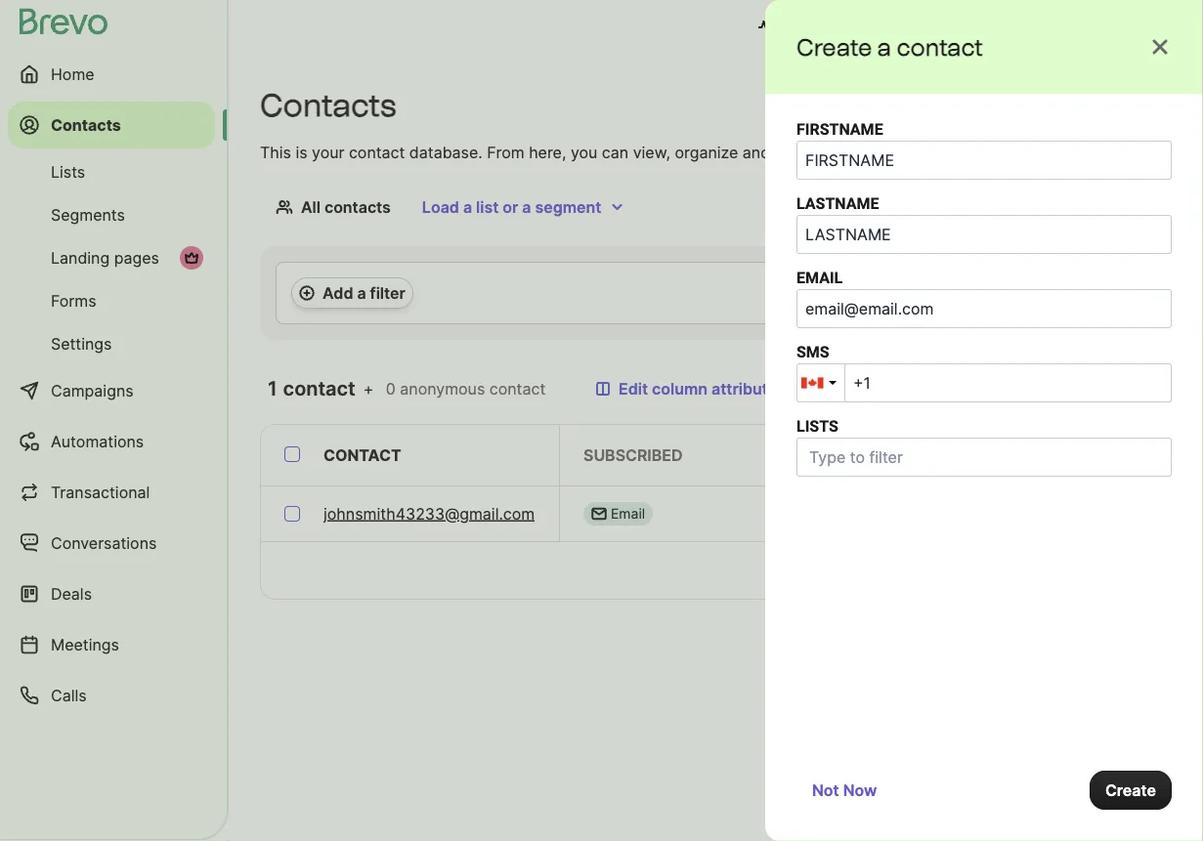 Task type: describe. For each thing, give the bounding box(es) containing it.
lists
[[797, 417, 839, 435]]

landing pages link
[[8, 239, 215, 278]]

+
[[363, 379, 374, 398]]

my company
[[1055, 18, 1154, 37]]

or inside load a list or a segment button
[[503, 197, 518, 217]]

create a contact inside create a contact dialog
[[797, 33, 983, 61]]

filter
[[370, 283, 405, 303]]

firstname
[[797, 120, 883, 138]]

contact right 1
[[283, 377, 356, 401]]

a inside button
[[1086, 96, 1095, 115]]

conversations link
[[8, 520, 215, 567]]

subscribed
[[584, 446, 683, 465]]

segments link
[[8, 196, 215, 235]]

all contacts
[[301, 197, 391, 217]]

not
[[812, 781, 839, 800]]

settings link
[[8, 325, 215, 364]]

load a list or a segment button
[[407, 188, 641, 227]]

forms
[[51, 291, 96, 310]]

0 vertical spatial or
[[1035, 143, 1050, 162]]

import contacts
[[870, 96, 991, 115]]

and inside button
[[834, 18, 862, 37]]

Enter the FIRSTNAME field
[[797, 141, 1172, 180]]

create inside create a contact button
[[1031, 96, 1082, 115]]

not now button
[[797, 771, 893, 810]]

page
[[845, 561, 882, 580]]

segment
[[535, 197, 602, 217]]

campaigns link
[[8, 368, 215, 414]]

contacts,
[[875, 143, 944, 162]]

this
[[260, 143, 291, 162]]

lists link
[[8, 152, 215, 192]]

attributes
[[712, 379, 786, 398]]

deals link
[[8, 571, 215, 618]]

transactional link
[[8, 469, 215, 516]]

forms link
[[8, 282, 215, 321]]

edit column attributes
[[619, 379, 786, 398]]

automations
[[51, 432, 144, 451]]

usage and plan button
[[743, 8, 914, 47]]

create a contact dialog
[[765, 0, 1203, 842]]

1 horizontal spatial contacts
[[260, 87, 397, 124]]

conversations
[[51, 534, 157, 553]]

contact inside button
[[1098, 96, 1156, 115]]

contacts for import contacts
[[924, 96, 991, 115]]

import
[[870, 96, 920, 115]]

here,
[[529, 143, 566, 162]]

johnsmith43233@gmail.com link
[[324, 502, 535, 526]]

a right as
[[1076, 143, 1085, 162]]

meetings link
[[8, 622, 215, 669]]

2 your from the left
[[838, 143, 871, 162]]

blocklisted
[[818, 446, 926, 465]]

database.
[[409, 143, 483, 162]]

load
[[422, 197, 459, 217]]

add a filter
[[323, 283, 405, 303]]

organize
[[675, 143, 738, 162]]

add a filter button
[[291, 278, 413, 309]]

per
[[816, 561, 841, 580]]

contact inside the 1 contact + 0 anonymous contact
[[490, 379, 546, 398]]

create a contact button
[[1015, 86, 1172, 125]]

contact
[[324, 446, 401, 465]]

a right list
[[522, 197, 531, 217]]

create a contact inside create a contact button
[[1031, 96, 1156, 115]]

contacts link
[[8, 102, 215, 149]]

my company button
[[1016, 8, 1172, 47]]

you
[[571, 143, 598, 162]]

group.
[[1089, 143, 1137, 162]]

Type to filter field
[[802, 443, 993, 472]]

column
[[652, 379, 708, 398]]



Task type: locate. For each thing, give the bounding box(es) containing it.
edit
[[619, 379, 648, 398]]

a
[[878, 33, 892, 61], [1086, 96, 1095, 115], [1076, 143, 1085, 162], [463, 197, 472, 217], [522, 197, 531, 217], [357, 283, 366, 303]]

or
[[1035, 143, 1050, 162], [503, 197, 518, 217]]

contacts up is
[[260, 87, 397, 124]]

1 vertical spatial create a contact
[[1031, 96, 1156, 115]]

this is your contact database. from here, you can view, organize and manage your contacts, individually or as a group.
[[260, 143, 1137, 162]]

as
[[1055, 143, 1072, 162]]

landing pages
[[51, 248, 159, 267]]

create a contact
[[797, 33, 983, 61], [1031, 96, 1156, 115]]

1 vertical spatial create
[[1031, 96, 1082, 115]]

0 horizontal spatial or
[[503, 197, 518, 217]]

1 horizontal spatial your
[[838, 143, 871, 162]]

contacts for all contacts
[[324, 197, 391, 217]]

company
[[1082, 18, 1154, 37]]

settings
[[51, 334, 112, 353]]

0 vertical spatial create
[[797, 33, 872, 61]]

rows
[[772, 561, 812, 580]]

contacts up individually
[[924, 96, 991, 115]]

meetings
[[51, 635, 119, 654]]

lists
[[51, 162, 85, 181]]

a up group.
[[1086, 96, 1095, 115]]

contacts up lists
[[51, 115, 121, 134]]

2 horizontal spatial create
[[1106, 781, 1156, 800]]

your right is
[[312, 143, 345, 162]]

a right add at the left
[[357, 283, 366, 303]]

rows per page
[[772, 561, 882, 580]]

sms
[[797, 343, 830, 361]]

1 vertical spatial contacts
[[324, 197, 391, 217]]

and
[[834, 18, 862, 37], [743, 143, 770, 162]]

0 horizontal spatial your
[[312, 143, 345, 162]]

and left the plan
[[834, 18, 862, 37]]

contact
[[897, 33, 983, 61], [1098, 96, 1156, 115], [349, 143, 405, 162], [283, 377, 356, 401], [490, 379, 546, 398]]

contacts
[[260, 87, 397, 124], [51, 115, 121, 134]]

usage and plan
[[782, 18, 898, 37]]

Search by name, email or phone number search field
[[809, 370, 1172, 409]]

create inside the create button
[[1106, 781, 1156, 800]]

not now
[[812, 781, 877, 800]]

1 your from the left
[[312, 143, 345, 162]]

home link
[[8, 51, 215, 98]]

individually
[[948, 143, 1031, 162]]

contact up the import contacts
[[897, 33, 983, 61]]

create
[[797, 33, 872, 61], [1031, 96, 1082, 115], [1106, 781, 1156, 800]]

my
[[1055, 18, 1078, 37]]

left___c25ys image
[[591, 506, 607, 522]]

a left list
[[463, 197, 472, 217]]

0 vertical spatial and
[[834, 18, 862, 37]]

contacts right all
[[324, 197, 391, 217]]

is
[[296, 143, 307, 162]]

calls
[[51, 686, 87, 705]]

and left manage
[[743, 143, 770, 162]]

campaigns
[[51, 381, 134, 400]]

0 horizontal spatial email
[[797, 268, 843, 287]]

import contacts button
[[854, 86, 1007, 125]]

can
[[602, 143, 629, 162]]

a inside dialog
[[878, 33, 892, 61]]

edit column attributes button
[[580, 370, 802, 409]]

1 vertical spatial or
[[503, 197, 518, 217]]

contacts
[[924, 96, 991, 115], [324, 197, 391, 217]]

Enter the LASTNAME field
[[797, 215, 1172, 254]]

contact up all contacts
[[349, 143, 405, 162]]

plan
[[866, 18, 898, 37]]

create a contact up import
[[797, 33, 983, 61]]

contact right the anonymous
[[490, 379, 546, 398]]

1 horizontal spatial and
[[834, 18, 862, 37]]

now
[[843, 781, 877, 800]]

1 horizontal spatial create a contact
[[1031, 96, 1156, 115]]

1
[[268, 377, 278, 401]]

transactional
[[51, 483, 150, 502]]

contact inside dialog
[[897, 33, 983, 61]]

0 vertical spatial contacts
[[924, 96, 991, 115]]

email
[[797, 268, 843, 287], [1053, 446, 1101, 465]]

view,
[[633, 143, 671, 162]]

contacts inside button
[[924, 96, 991, 115]]

contact up group.
[[1098, 96, 1156, 115]]

0 horizontal spatial create a contact
[[797, 33, 983, 61]]

0 vertical spatial email
[[797, 268, 843, 287]]

0 horizontal spatial create
[[797, 33, 872, 61]]

a up import
[[878, 33, 892, 61]]

1 contact + 0 anonymous contact
[[268, 377, 546, 401]]

lastname
[[797, 194, 879, 213]]

0
[[386, 379, 396, 398]]

0 vertical spatial create a contact
[[797, 33, 983, 61]]

add
[[323, 283, 353, 303]]

Enter the email address field
[[797, 289, 1172, 328]]

johnsmith43233@gmail.com
[[324, 504, 535, 523]]

1 vertical spatial and
[[743, 143, 770, 162]]

0 horizontal spatial contacts
[[324, 197, 391, 217]]

manage
[[775, 143, 834, 162]]

email inside create a contact dialog
[[797, 268, 843, 287]]

1 horizontal spatial create
[[1031, 96, 1082, 115]]

0 horizontal spatial and
[[743, 143, 770, 162]]

1 horizontal spatial or
[[1035, 143, 1050, 162]]

1 horizontal spatial email
[[1053, 446, 1101, 465]]

0 horizontal spatial contacts
[[51, 115, 121, 134]]

your down firstname
[[838, 143, 871, 162]]

load a list or a segment
[[422, 197, 602, 217]]

pages
[[114, 248, 159, 267]]

your
[[312, 143, 345, 162], [838, 143, 871, 162]]

or right list
[[503, 197, 518, 217]]

calls link
[[8, 673, 215, 719]]

list
[[476, 197, 499, 217]]

email
[[611, 506, 645, 522]]

left___rvooi image
[[184, 250, 199, 266]]

or left as
[[1035, 143, 1050, 162]]

1 horizontal spatial contacts
[[924, 96, 991, 115]]

2 vertical spatial create
[[1106, 781, 1156, 800]]

all
[[301, 197, 321, 217]]

usage
[[782, 18, 830, 37]]

home
[[51, 65, 94, 84]]

deals
[[51, 585, 92, 604]]

landing
[[51, 248, 110, 267]]

create button
[[1090, 771, 1172, 810]]

automations link
[[8, 418, 215, 465]]

create a contact up group.
[[1031, 96, 1156, 115]]

1 vertical spatial email
[[1053, 446, 1101, 465]]

anonymous
[[400, 379, 485, 398]]

None field
[[845, 364, 1172, 403]]

segments
[[51, 205, 125, 224]]

from
[[487, 143, 525, 162]]



Task type: vqa. For each thing, say whether or not it's contained in the screenshot.
SIMONJACOB477@GMAIL.COM link
no



